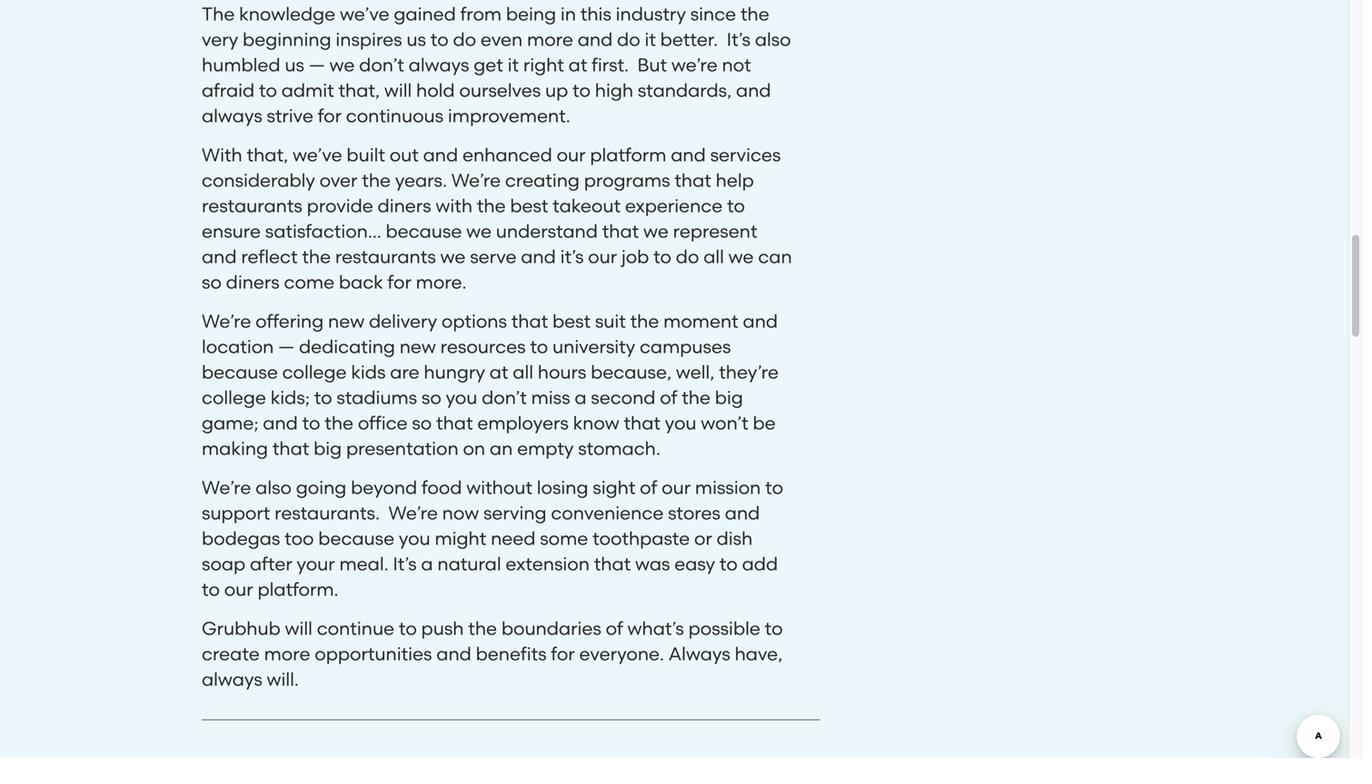Task type: vqa. For each thing, say whether or not it's contained in the screenshot.
the
yes



Task type: describe. For each thing, give the bounding box(es) containing it.
1 horizontal spatial us
[[407, 29, 426, 50]]

now
[[442, 502, 479, 524]]

don't inside the we're offering new delivery options that best suit the moment and location — dedicating new resources to university campuses because college kids are hungry at all hours because, well, they're college kids; to stadiums so you don't miss a second of the big game; and to the office so that employers know that you won't be making that big presentation on an empty stomach.
[[482, 387, 527, 409]]

are
[[390, 361, 420, 383]]

your
[[297, 553, 335, 575]]

1 vertical spatial diners
[[226, 271, 280, 293]]

after
[[250, 553, 293, 575]]

industry
[[616, 3, 686, 25]]

0 horizontal spatial do
[[453, 29, 477, 50]]

0 horizontal spatial college
[[202, 387, 266, 409]]

that down second
[[624, 412, 661, 434]]

creating
[[505, 170, 580, 191]]

standards,
[[638, 80, 732, 101]]

soap
[[202, 553, 246, 575]]

to up 'have,' at bottom right
[[765, 618, 783, 640]]

to left the push on the bottom
[[399, 618, 417, 640]]

stomach.
[[578, 438, 661, 460]]

push
[[421, 618, 464, 640]]

might
[[435, 528, 487, 550]]

employers
[[478, 412, 569, 434]]

suit
[[595, 310, 626, 332]]

best inside the we're offering new delivery options that best suit the moment and location — dedicating new resources to university campuses because college kids are hungry at all hours because, well, they're college kids; to stadiums so you don't miss a second of the big game; and to the office so that employers know that you won't be making that big presentation on an empty stomach.
[[553, 310, 591, 332]]

or
[[695, 528, 713, 550]]

mission
[[695, 477, 761, 499]]

what's
[[628, 618, 684, 640]]

that, inside with that, we've built out and enhanced our platform and services considerably over the years. we're creating programs that help restaurants provide diners with the best takeout experience to ensure satisfaction… because we understand that we represent and reflect the restaurants we serve and it's our job to do all we can so diners come back for more.
[[247, 144, 288, 166]]

2 vertical spatial so
[[412, 412, 432, 434]]

second
[[591, 387, 656, 409]]

hungry
[[424, 361, 485, 383]]

job
[[622, 246, 649, 268]]

our up creating
[[557, 144, 586, 166]]

0 vertical spatial new
[[328, 310, 365, 332]]

knowledge
[[239, 3, 336, 25]]

bodegas
[[202, 528, 280, 550]]

at inside the knowledge we've gained from being in this industry since the very beginning inspires us to do even more and do it better.  it's also humbled us — we don't always get it right at first.  but we're not afraid to admit that, will hold ourselves up to high standards, and always strive for continuous improvement.
[[569, 54, 588, 76]]

but
[[638, 54, 667, 76]]

the right with
[[477, 195, 506, 217]]

the down "satisfaction…"
[[302, 246, 331, 268]]

more.
[[416, 271, 467, 293]]

beyond
[[351, 477, 417, 499]]

boundaries
[[502, 618, 602, 640]]

even
[[481, 29, 523, 50]]

1 vertical spatial so
[[422, 387, 442, 409]]

the inside grubhub will continue to push the boundaries of what's possible to create more opportunities and benefits for everyone. always have, always will.
[[468, 618, 497, 640]]

to right up
[[573, 80, 591, 101]]

that up job
[[603, 220, 639, 242]]

offering
[[256, 310, 324, 332]]

and up experience
[[671, 144, 706, 166]]

because inside 'we're also going beyond food without losing sight of our mission to support restaurants.  we're now serving convenience stores and bodegas too because you might need some toothpaste or dish soap after your meal. it's a natural extension that was easy to add to our platform.'
[[318, 528, 395, 550]]

built
[[347, 144, 385, 166]]

resources
[[441, 336, 526, 358]]

for inside with that, we've built out and enhanced our platform and services considerably over the years. we're creating programs that help restaurants provide diners with the best takeout experience to ensure satisfaction… because we understand that we represent and reflect the restaurants we serve and it's our job to do all we can so diners come back for more.
[[388, 271, 412, 293]]

0 vertical spatial always
[[409, 54, 470, 76]]

some
[[540, 528, 589, 550]]

high
[[595, 80, 634, 101]]

it's
[[561, 246, 584, 268]]

the right suit
[[631, 310, 660, 332]]

1 vertical spatial restaurants
[[335, 246, 436, 268]]

beginning
[[243, 29, 331, 50]]

to down dish
[[720, 553, 738, 575]]

and inside 'we're also going beyond food without losing sight of our mission to support restaurants.  we're now serving convenience stores and bodegas too because you might need some toothpaste or dish soap after your meal. it's a natural extension that was easy to add to our platform.'
[[725, 502, 760, 524]]

2 horizontal spatial you
[[665, 412, 697, 434]]

and down this
[[578, 29, 613, 50]]

takeout
[[553, 195, 621, 217]]

0 horizontal spatial restaurants
[[202, 195, 303, 217]]

being
[[506, 3, 557, 25]]

1 horizontal spatial diners
[[378, 195, 432, 217]]

presentation
[[346, 438, 459, 460]]

the down well,
[[682, 387, 711, 409]]

we're down the food
[[389, 502, 438, 524]]

game;
[[202, 412, 259, 434]]

know
[[573, 412, 620, 434]]

continue
[[317, 618, 395, 640]]

sight
[[593, 477, 636, 499]]

provide
[[307, 195, 373, 217]]

stores
[[668, 502, 721, 524]]

that up going
[[273, 438, 309, 460]]

platform
[[590, 144, 667, 166]]

ensure
[[202, 220, 261, 242]]

going
[[296, 477, 347, 499]]

and down kids;
[[263, 412, 298, 434]]

our right "it's"
[[588, 246, 617, 268]]

empty
[[517, 438, 574, 460]]

campuses
[[640, 336, 731, 358]]

services
[[711, 144, 781, 166]]

0 horizontal spatial big
[[314, 438, 342, 460]]

right
[[524, 54, 564, 76]]

to down "gained"
[[431, 29, 449, 50]]

you inside 'we're also going beyond food without losing sight of our mission to support restaurants.  we're now serving convenience stores and bodegas too because you might need some toothpaste or dish soap after your meal. it's a natural extension that was easy to add to our platform.'
[[399, 528, 431, 550]]

of inside the we're offering new delivery options that best suit the moment and location — dedicating new resources to university campuses because college kids are hungry at all hours because, well, they're college kids; to stadiums so you don't miss a second of the big game; and to the office so that employers know that you won't be making that big presentation on an empty stomach.
[[660, 387, 678, 409]]

from
[[461, 3, 502, 25]]

natural
[[438, 553, 502, 575]]

1 vertical spatial always
[[202, 105, 263, 127]]

to down "help"
[[727, 195, 746, 217]]

1 horizontal spatial new
[[400, 336, 436, 358]]

have,
[[735, 643, 783, 665]]

we're inside the we're offering new delivery options that best suit the moment and location — dedicating new resources to university campuses because college kids are hungry at all hours because, well, they're college kids; to stadiums so you don't miss a second of the big game; and to the office so that employers know that you won't be making that big presentation on an empty stomach.
[[202, 310, 251, 332]]

the
[[202, 3, 235, 25]]

also inside 'we're also going beyond food without losing sight of our mission to support restaurants.  we're now serving convenience stores and bodegas too because you might need some toothpaste or dish soap after your meal. it's a natural extension that was easy to add to our platform.'
[[256, 477, 292, 499]]

the down built
[[362, 170, 391, 191]]

office
[[358, 412, 408, 434]]

because,
[[591, 361, 672, 383]]

food
[[422, 477, 462, 499]]

gained
[[394, 3, 456, 25]]

we're up support
[[202, 477, 251, 499]]

won't
[[701, 412, 749, 434]]

improvement.
[[448, 105, 571, 127]]

opportunities
[[315, 643, 432, 665]]

we've for over
[[293, 144, 342, 166]]

that up "on"
[[436, 412, 473, 434]]

the inside the knowledge we've gained from being in this industry since the very beginning inspires us to do even more and do it better.  it's also humbled us — we don't always get it right at first.  but we're not afraid to admit that, will hold ourselves up to high standards, and always strive for continuous improvement.
[[741, 3, 770, 25]]

this
[[581, 3, 612, 25]]

in
[[561, 3, 576, 25]]

and down ensure
[[202, 246, 237, 268]]

not
[[722, 54, 752, 76]]

up
[[546, 80, 568, 101]]

possible
[[689, 618, 761, 640]]

0 vertical spatial it
[[645, 29, 656, 50]]

and up 'years.'
[[423, 144, 458, 166]]

that up resources
[[512, 310, 548, 332]]

easy
[[675, 553, 716, 575]]



Task type: locate. For each thing, give the bounding box(es) containing it.
0 vertical spatial diners
[[378, 195, 432, 217]]

best up university
[[553, 310, 591, 332]]

to right mission
[[766, 477, 784, 499]]

and up dish
[[725, 502, 760, 524]]

1 vertical spatial college
[[202, 387, 266, 409]]

1 vertical spatial we've
[[293, 144, 342, 166]]

because inside the we're offering new delivery options that best suit the moment and location — dedicating new resources to university campuses because college kids are hungry at all hours because, well, they're college kids; to stadiums so you don't miss a second of the big game; and to the office so that employers know that you won't be making that big presentation on an empty stomach.
[[202, 361, 278, 383]]

enhanced
[[463, 144, 553, 166]]

will inside grubhub will continue to push the boundaries of what's possible to create more opportunities and benefits for everyone. always have, always will.
[[285, 618, 313, 640]]

diners down 'years.'
[[378, 195, 432, 217]]

hold
[[416, 80, 455, 101]]

because up meal.
[[318, 528, 395, 550]]

making
[[202, 438, 268, 460]]

we
[[330, 54, 355, 76], [467, 220, 492, 242], [644, 220, 669, 242], [441, 246, 466, 268], [729, 246, 754, 268]]

can
[[759, 246, 793, 268]]

it's inside the knowledge we've gained from being in this industry since the very beginning inspires us to do even more and do it better.  it's also humbled us — we don't always get it right at first.  but we're not afraid to admit that, will hold ourselves up to high standards, and always strive for continuous improvement.
[[727, 29, 751, 50]]

0 horizontal spatial all
[[513, 361, 534, 383]]

losing
[[537, 477, 589, 499]]

add
[[742, 553, 778, 575]]

moment
[[664, 310, 739, 332]]

1 horizontal spatial also
[[755, 29, 792, 50]]

will up continuous
[[384, 80, 412, 101]]

and down the push on the bottom
[[437, 643, 472, 665]]

we left can
[[729, 246, 754, 268]]

years.
[[395, 170, 447, 191]]

1 vertical spatial it's
[[393, 553, 417, 575]]

all inside the we're offering new delivery options that best suit the moment and location — dedicating new resources to university campuses because college kids are hungry at all hours because, well, they're college kids; to stadiums so you don't miss a second of the big game; and to the office so that employers know that you won't be making that big presentation on an empty stomach.
[[513, 361, 534, 383]]

1 horizontal spatial don't
[[482, 387, 527, 409]]

serving
[[484, 502, 547, 524]]

also
[[755, 29, 792, 50], [256, 477, 292, 499]]

create
[[202, 643, 260, 665]]

— up admit
[[309, 54, 325, 76]]

we've for beginning
[[340, 3, 390, 25]]

college
[[282, 361, 347, 383], [202, 387, 266, 409]]

0 vertical spatial you
[[446, 387, 478, 409]]

0 vertical spatial more
[[527, 29, 574, 50]]

convenience
[[551, 502, 664, 524]]

so down ensure
[[202, 271, 222, 293]]

a
[[575, 387, 587, 409], [421, 553, 433, 575]]

a right miss
[[575, 387, 587, 409]]

benefits
[[476, 643, 547, 665]]

1 vertical spatial us
[[285, 54, 305, 76]]

do inside with that, we've built out and enhanced our platform and services considerably over the years. we're creating programs that help restaurants provide diners with the best takeout experience to ensure satisfaction… because we understand that we represent and reflect the restaurants we serve and it's our job to do all we can so diners come back for more.
[[676, 246, 700, 268]]

0 horizontal spatial at
[[490, 361, 509, 383]]

0 vertical spatial that,
[[339, 80, 380, 101]]

we down inspires
[[330, 54, 355, 76]]

1 horizontal spatial college
[[282, 361, 347, 383]]

0 horizontal spatial you
[[399, 528, 431, 550]]

all inside with that, we've built out and enhanced our platform and services considerably over the years. we're creating programs that help restaurants provide diners with the best takeout experience to ensure satisfaction… because we understand that we represent and reflect the restaurants we serve and it's our job to do all we can so diners come back for more.
[[704, 246, 725, 268]]

our up stores
[[662, 477, 691, 499]]

come
[[284, 271, 335, 293]]

be
[[753, 412, 776, 434]]

0 vertical spatial big
[[715, 387, 744, 409]]

that, up continuous
[[339, 80, 380, 101]]

0 horizontal spatial it
[[508, 54, 519, 76]]

of up everyone.
[[606, 618, 624, 640]]

a left natural
[[421, 553, 433, 575]]

experience
[[625, 195, 723, 217]]

do down industry
[[617, 29, 641, 50]]

2 vertical spatial of
[[606, 618, 624, 640]]

we're inside with that, we've built out and enhanced our platform and services considerably over the years. we're creating programs that help restaurants provide diners with the best takeout experience to ensure satisfaction… because we understand that we represent and reflect the restaurants we serve and it's our job to do all we can so diners come back for more.
[[452, 170, 501, 191]]

2 vertical spatial because
[[318, 528, 395, 550]]

more inside the knowledge we've gained from being in this industry since the very beginning inspires us to do even more and do it better.  it's also humbled us — we don't always get it right at first.  but we're not afraid to admit that, will hold ourselves up to high standards, and always strive for continuous improvement.
[[527, 29, 574, 50]]

and down not
[[736, 80, 772, 101]]

delivery
[[369, 310, 437, 332]]

1 horizontal spatial it
[[645, 29, 656, 50]]

0 vertical spatial also
[[755, 29, 792, 50]]

2 vertical spatial for
[[551, 643, 575, 665]]

at down resources
[[490, 361, 509, 383]]

us down "gained"
[[407, 29, 426, 50]]

you down hungry
[[446, 387, 478, 409]]

1 horizontal spatial big
[[715, 387, 744, 409]]

0 vertical spatial a
[[575, 387, 587, 409]]

for down admit
[[318, 105, 342, 127]]

it's up not
[[727, 29, 751, 50]]

at inside the we're offering new delivery options that best suit the moment and location — dedicating new resources to university campuses because college kids are hungry at all hours because, well, they're college kids; to stadiums so you don't miss a second of the big game; and to the office so that employers know that you won't be making that big presentation on an empty stomach.
[[490, 361, 509, 383]]

satisfaction…
[[265, 220, 382, 242]]

— inside the we're offering new delivery options that best suit the moment and location — dedicating new resources to university campuses because college kids are hungry at all hours because, well, they're college kids; to stadiums so you don't miss a second of the big game; and to the office so that employers know that you won't be making that big presentation on an empty stomach.
[[278, 336, 295, 358]]

at right right
[[569, 54, 588, 76]]

it down industry
[[645, 29, 656, 50]]

over
[[320, 170, 358, 191]]

0 vertical spatial us
[[407, 29, 426, 50]]

1 vertical spatial —
[[278, 336, 295, 358]]

toothpaste
[[593, 528, 690, 550]]

1 vertical spatial all
[[513, 361, 534, 383]]

we've up inspires
[[340, 3, 390, 25]]

meal.
[[340, 553, 389, 575]]

don't up employers
[[482, 387, 527, 409]]

always inside grubhub will continue to push the boundaries of what's possible to create more opportunities and benefits for everyone. always have, always will.
[[202, 669, 263, 691]]

a inside the we're offering new delivery options that best suit the moment and location — dedicating new resources to university campuses because college kids are hungry at all hours because, well, they're college kids; to stadiums so you don't miss a second of the big game; and to the office so that employers know that you won't be making that big presentation on an empty stomach.
[[575, 387, 587, 409]]

we're also going beyond food without losing sight of our mission to support restaurants.  we're now serving convenience stores and bodegas too because you might need some toothpaste or dish soap after your meal. it's a natural extension that was easy to add to our platform.
[[202, 477, 784, 601]]

college up kids;
[[282, 361, 347, 383]]

everyone.
[[580, 643, 665, 665]]

we down experience
[[644, 220, 669, 242]]

our down soap
[[224, 579, 253, 601]]

we've inside with that, we've built out and enhanced our platform and services considerably over the years. we're creating programs that help restaurants provide diners with the best takeout experience to ensure satisfaction… because we understand that we represent and reflect the restaurants we serve and it's our job to do all we can so diners come back for more.
[[293, 144, 342, 166]]

— down offering
[[278, 336, 295, 358]]

to right job
[[654, 246, 672, 268]]

for right back
[[388, 271, 412, 293]]

0 horizontal spatial will
[[285, 618, 313, 640]]

the left the office
[[325, 412, 354, 434]]

college up game;
[[202, 387, 266, 409]]

it's
[[727, 29, 751, 50], [393, 553, 417, 575]]

for down boundaries
[[551, 643, 575, 665]]

of
[[660, 387, 678, 409], [640, 477, 658, 499], [606, 618, 624, 640]]

0 horizontal spatial new
[[328, 310, 365, 332]]

0 horizontal spatial more
[[264, 643, 310, 665]]

will
[[384, 80, 412, 101], [285, 618, 313, 640]]

1 vertical spatial at
[[490, 361, 509, 383]]

so down hungry
[[422, 387, 442, 409]]

represent
[[673, 220, 758, 242]]

all down represent
[[704, 246, 725, 268]]

1 vertical spatial also
[[256, 477, 292, 499]]

1 vertical spatial big
[[314, 438, 342, 460]]

do down represent
[[676, 246, 700, 268]]

the knowledge we've gained from being in this industry since the very beginning inspires us to do even more and do it better.  it's also humbled us — we don't always get it right at first.  but we're not afraid to admit that, will hold ourselves up to high standards, and always strive for continuous improvement.
[[202, 3, 792, 127]]

hours
[[538, 361, 587, 383]]

grubhub will continue to push the boundaries of what's possible to create more opportunities and benefits for everyone. always have, always will.
[[202, 618, 783, 691]]

we inside the knowledge we've gained from being in this industry since the very beginning inspires us to do even more and do it better.  it's also humbled us — we don't always get it right at first.  but we're not afraid to admit that, will hold ourselves up to high standards, and always strive for continuous improvement.
[[330, 54, 355, 76]]

diners down reflect
[[226, 271, 280, 293]]

humbled
[[202, 54, 281, 76]]

diners
[[378, 195, 432, 217], [226, 271, 280, 293]]

1 horizontal spatial will
[[384, 80, 412, 101]]

always up the "hold"
[[409, 54, 470, 76]]

best
[[510, 195, 549, 217], [553, 310, 591, 332]]

1 vertical spatial it
[[508, 54, 519, 76]]

to up hours
[[530, 336, 548, 358]]

of inside grubhub will continue to push the boundaries of what's possible to create more opportunities and benefits for everyone. always have, always will.
[[606, 618, 624, 640]]

1 horizontal spatial a
[[575, 387, 587, 409]]

2 horizontal spatial for
[[551, 643, 575, 665]]

and up they're
[[743, 310, 778, 332]]

and inside grubhub will continue to push the boundaries of what's possible to create more opportunities and benefits for everyone. always have, always will.
[[437, 643, 472, 665]]

0 horizontal spatial that,
[[247, 144, 288, 166]]

don't inside the knowledge we've gained from being in this industry since the very beginning inspires us to do even more and do it better.  it's also humbled us — we don't always get it right at first.  but we're not afraid to admit that, will hold ourselves up to high standards, and always strive for continuous improvement.
[[359, 54, 404, 76]]

1 vertical spatial you
[[665, 412, 697, 434]]

0 horizontal spatial us
[[285, 54, 305, 76]]

1 vertical spatial new
[[400, 336, 436, 358]]

1 vertical spatial more
[[264, 643, 310, 665]]

best inside with that, we've built out and enhanced our platform and services considerably over the years. we're creating programs that help restaurants provide diners with the best takeout experience to ensure satisfaction… because we understand that we represent and reflect the restaurants we serve and it's our job to do all we can so diners come back for more.
[[510, 195, 549, 217]]

because down with
[[386, 220, 462, 242]]

1 horizontal spatial that,
[[339, 80, 380, 101]]

because
[[386, 220, 462, 242], [202, 361, 278, 383], [318, 528, 395, 550]]

too
[[285, 528, 314, 550]]

0 vertical spatial because
[[386, 220, 462, 242]]

1 vertical spatial a
[[421, 553, 433, 575]]

that, inside the knowledge we've gained from being in this industry since the very beginning inspires us to do even more and do it better.  it's also humbled us — we don't always get it right at first.  but we're not afraid to admit that, will hold ourselves up to high standards, and always strive for continuous improvement.
[[339, 80, 380, 101]]

an
[[490, 438, 513, 460]]

0 horizontal spatial a
[[421, 553, 433, 575]]

big up won't
[[715, 387, 744, 409]]

understand
[[496, 220, 598, 242]]

so inside with that, we've built out and enhanced our platform and services considerably over the years. we're creating programs that help restaurants provide diners with the best takeout experience to ensure satisfaction… because we understand that we represent and reflect the restaurants we serve and it's our job to do all we can so diners come back for more.
[[202, 271, 222, 293]]

you left might
[[399, 528, 431, 550]]

we've up over
[[293, 144, 342, 166]]

extension
[[506, 553, 590, 575]]

2 vertical spatial always
[[202, 669, 263, 691]]

1 horizontal spatial for
[[388, 271, 412, 293]]

was
[[636, 553, 670, 575]]

and down understand
[[521, 246, 556, 268]]

we're offering new delivery options that best suit the moment and location — dedicating new resources to university campuses because college kids are hungry at all hours because, well, they're college kids; to stadiums so you don't miss a second of the big game; and to the office so that employers know that you won't be making that big presentation on an empty stomach.
[[202, 310, 779, 460]]

they're
[[719, 361, 779, 383]]

0 horizontal spatial it's
[[393, 553, 417, 575]]

1 horizontal spatial all
[[704, 246, 725, 268]]

0 vertical spatial so
[[202, 271, 222, 293]]

need
[[491, 528, 536, 550]]

we up more.
[[441, 246, 466, 268]]

for
[[318, 105, 342, 127], [388, 271, 412, 293], [551, 643, 575, 665]]

that up experience
[[675, 170, 712, 191]]

platform.
[[258, 579, 339, 601]]

we've inside the knowledge we've gained from being in this industry since the very beginning inspires us to do even more and do it better.  it's also humbled us — we don't always get it right at first.  but we're not afraid to admit that, will hold ourselves up to high standards, and always strive for continuous improvement.
[[340, 3, 390, 25]]

new up dedicating
[[328, 310, 365, 332]]

1 horizontal spatial you
[[446, 387, 478, 409]]

that inside 'we're also going beyond food without losing sight of our mission to support restaurants.  we're now serving convenience stores and bodegas too because you might need some toothpaste or dish soap after your meal. it's a natural extension that was easy to add to our platform.'
[[594, 553, 631, 575]]

so up "presentation"
[[412, 412, 432, 434]]

also inside the knowledge we've gained from being in this industry since the very beginning inspires us to do even more and do it better.  it's also humbled us — we don't always get it right at first.  but we're not afraid to admit that, will hold ourselves up to high standards, and always strive for continuous improvement.
[[755, 29, 792, 50]]

at
[[569, 54, 588, 76], [490, 361, 509, 383]]

always down create
[[202, 669, 263, 691]]

grubhub
[[202, 618, 281, 640]]

0 vertical spatial best
[[510, 195, 549, 217]]

2 horizontal spatial of
[[660, 387, 678, 409]]

1 vertical spatial because
[[202, 361, 278, 383]]

with
[[202, 144, 243, 166]]

more up will.
[[264, 643, 310, 665]]

0 vertical spatial don't
[[359, 54, 404, 76]]

0 horizontal spatial —
[[278, 336, 295, 358]]

programs
[[584, 170, 671, 191]]

with that, we've built out and enhanced our platform and services considerably over the years. we're creating programs that help restaurants provide diners with the best takeout experience to ensure satisfaction… because we understand that we represent and reflect the restaurants we serve and it's our job to do all we can so diners come back for more.
[[202, 144, 793, 293]]

to down soap
[[202, 579, 220, 601]]

1 horizontal spatial best
[[553, 310, 591, 332]]

on
[[463, 438, 486, 460]]

back
[[339, 271, 383, 293]]

kids
[[351, 361, 386, 383]]

considerably
[[202, 170, 315, 191]]

kids;
[[271, 387, 310, 409]]

1 horizontal spatial —
[[309, 54, 325, 76]]

best down creating
[[510, 195, 549, 217]]

for inside grubhub will continue to push the boundaries of what's possible to create more opportunities and benefits for everyone. always have, always will.
[[551, 643, 575, 665]]

1 vertical spatial for
[[388, 271, 412, 293]]

it right get
[[508, 54, 519, 76]]

1 horizontal spatial of
[[640, 477, 658, 499]]

don't
[[359, 54, 404, 76], [482, 387, 527, 409]]

us down beginning
[[285, 54, 305, 76]]

without
[[467, 477, 533, 499]]

since
[[691, 3, 737, 25]]

that, up considerably at the left top of the page
[[247, 144, 288, 166]]

do down from
[[453, 29, 477, 50]]

of inside 'we're also going beyond food without losing sight of our mission to support restaurants.  we're now serving convenience stores and bodegas too because you might need some toothpaste or dish soap after your meal. it's a natural extension that was easy to add to our platform.'
[[640, 477, 658, 499]]

we've
[[340, 3, 390, 25], [293, 144, 342, 166]]

1 vertical spatial don't
[[482, 387, 527, 409]]

0 horizontal spatial of
[[606, 618, 624, 640]]

that,
[[339, 80, 380, 101], [247, 144, 288, 166]]

we're up location
[[202, 310, 251, 332]]

always
[[669, 643, 731, 665]]

we're up with
[[452, 170, 501, 191]]

don't down inspires
[[359, 54, 404, 76]]

to down kids;
[[302, 412, 320, 434]]

to up 'strive'
[[259, 80, 277, 101]]

1 horizontal spatial do
[[617, 29, 641, 50]]

dish
[[717, 528, 753, 550]]

and
[[578, 29, 613, 50], [736, 80, 772, 101], [423, 144, 458, 166], [671, 144, 706, 166], [202, 246, 237, 268], [521, 246, 556, 268], [743, 310, 778, 332], [263, 412, 298, 434], [725, 502, 760, 524], [437, 643, 472, 665]]

new up are
[[400, 336, 436, 358]]

restaurants down considerably at the left top of the page
[[202, 195, 303, 217]]

to right kids;
[[314, 387, 332, 409]]

0 horizontal spatial diners
[[226, 271, 280, 293]]

— inside the knowledge we've gained from being in this industry since the very beginning inspires us to do even more and do it better.  it's also humbled us — we don't always get it right at first.  but we're not afraid to admit that, will hold ourselves up to high standards, and always strive for continuous improvement.
[[309, 54, 325, 76]]

it's inside 'we're also going beyond food without losing sight of our mission to support restaurants.  we're now serving convenience stores and bodegas too because you might need some toothpaste or dish soap after your meal. it's a natural extension that was easy to add to our platform.'
[[393, 553, 417, 575]]

all
[[704, 246, 725, 268], [513, 361, 534, 383]]

a inside 'we're also going beyond food without losing sight of our mission to support restaurants.  we're now serving convenience stores and bodegas too because you might need some toothpaste or dish soap after your meal. it's a natural extension that was easy to add to our platform.'
[[421, 553, 433, 575]]

0 vertical spatial it's
[[727, 29, 751, 50]]

of down well,
[[660, 387, 678, 409]]

you left won't
[[665, 412, 697, 434]]

0 vertical spatial at
[[569, 54, 588, 76]]

all up miss
[[513, 361, 534, 383]]

well,
[[676, 361, 715, 383]]

1 horizontal spatial at
[[569, 54, 588, 76]]

0 vertical spatial we've
[[340, 3, 390, 25]]

that down toothpaste
[[594, 553, 631, 575]]

so
[[202, 271, 222, 293], [422, 387, 442, 409], [412, 412, 432, 434]]

0 vertical spatial college
[[282, 361, 347, 383]]

the up benefits
[[468, 618, 497, 640]]

university
[[553, 336, 636, 358]]

get
[[474, 54, 504, 76]]

0 vertical spatial restaurants
[[202, 195, 303, 217]]

1 vertical spatial that,
[[247, 144, 288, 166]]

will down platform.
[[285, 618, 313, 640]]

1 horizontal spatial it's
[[727, 29, 751, 50]]

0 vertical spatial for
[[318, 105, 342, 127]]

will inside the knowledge we've gained from being in this industry since the very beginning inspires us to do even more and do it better.  it's also humbled us — we don't always get it right at first.  but we're not afraid to admit that, will hold ourselves up to high standards, and always strive for continuous improvement.
[[384, 80, 412, 101]]

0 horizontal spatial also
[[256, 477, 292, 499]]

stadiums
[[337, 387, 417, 409]]

big up going
[[314, 438, 342, 460]]

for inside the knowledge we've gained from being in this industry since the very beginning inspires us to do even more and do it better.  it's also humbled us — we don't always get it right at first.  but we're not afraid to admit that, will hold ourselves up to high standards, and always strive for continuous improvement.
[[318, 105, 342, 127]]

0 vertical spatial of
[[660, 387, 678, 409]]

because inside with that, we've built out and enhanced our platform and services considerably over the years. we're creating programs that help restaurants provide diners with the best takeout experience to ensure satisfaction… because we understand that we represent and reflect the restaurants we serve and it's our job to do all we can so diners come back for more.
[[386, 220, 462, 242]]

0 horizontal spatial don't
[[359, 54, 404, 76]]

1 horizontal spatial more
[[527, 29, 574, 50]]

more inside grubhub will continue to push the boundaries of what's possible to create more opportunities and benefits for everyone. always have, always will.
[[264, 643, 310, 665]]

0 horizontal spatial for
[[318, 105, 342, 127]]

1 vertical spatial of
[[640, 477, 658, 499]]

0 vertical spatial —
[[309, 54, 325, 76]]

with
[[436, 195, 473, 217]]

1 vertical spatial will
[[285, 618, 313, 640]]

ourselves
[[459, 80, 541, 101]]

reflect
[[241, 246, 298, 268]]

0 horizontal spatial best
[[510, 195, 549, 217]]

1 vertical spatial best
[[553, 310, 591, 332]]

always down afraid on the left of the page
[[202, 105, 263, 127]]

because down location
[[202, 361, 278, 383]]

restaurants
[[202, 195, 303, 217], [335, 246, 436, 268]]

1 horizontal spatial restaurants
[[335, 246, 436, 268]]

2 horizontal spatial do
[[676, 246, 700, 268]]

we up serve
[[467, 220, 492, 242]]



